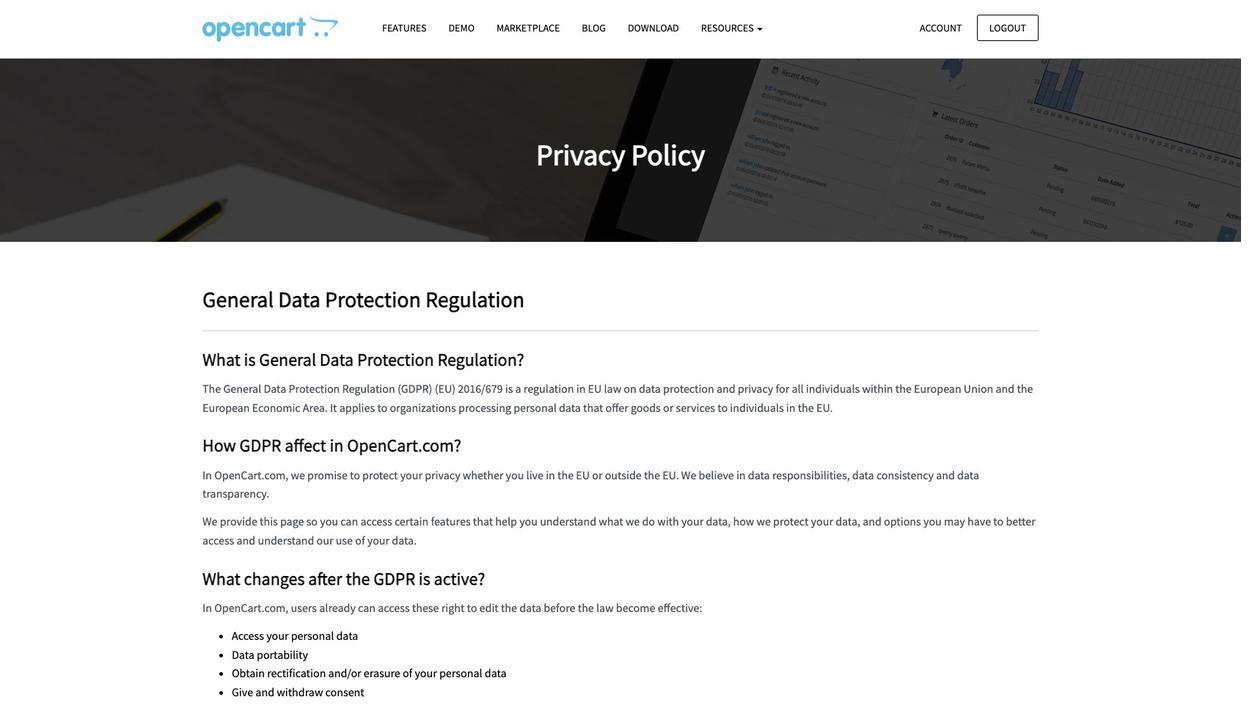 Task type: describe. For each thing, give the bounding box(es) containing it.
in opencart.com, users already can access these right to edit the data before the law become effective:
[[203, 601, 703, 616]]

and inside the in opencart.com, we promise to protect your privacy whether you live in the eu or outside the eu. we believe in data responsibilities, data consistency and data transparency.
[[937, 468, 955, 483]]

resources
[[701, 21, 756, 34]]

economic
[[252, 401, 301, 415]]

what
[[599, 515, 624, 529]]

the right outside
[[644, 468, 660, 483]]

to inside the we provide this page so you can access certain features that help you understand what we do with your data, how we protect your data, and options you may have to better access and understand our use of your data.
[[994, 515, 1004, 529]]

download link
[[617, 15, 690, 41]]

to right services
[[718, 401, 728, 415]]

what for what changes after the gdpr is active?
[[203, 568, 241, 591]]

demo link
[[438, 15, 486, 41]]

in up promise
[[330, 435, 344, 458]]

eu inside the in opencart.com, we promise to protect your privacy whether you live in the eu or outside the eu. we believe in data responsibilities, data consistency and data transparency.
[[576, 468, 590, 483]]

opencart.com, for we
[[214, 468, 289, 483]]

(eu)
[[435, 382, 456, 397]]

access your personal data data portability obtain rectification and/or erasure of your personal data give and withdraw consent
[[232, 629, 507, 700]]

what changes after the gdpr is active?
[[203, 568, 485, 591]]

rectification
[[267, 667, 326, 681]]

before
[[544, 601, 576, 616]]

personal inside the general data protection regulation (gdpr) (eu) 2016/679 is a regulation in eu law on data protection and privacy for all individuals within the european union and the european economic area. it applies to organizations processing personal data that offer goods or services to individuals in the eu.
[[514, 401, 557, 415]]

law inside the general data protection regulation (gdpr) (eu) 2016/679 is a regulation in eu law on data protection and privacy for all individuals within the european union and the european economic area. it applies to organizations processing personal data that offer goods or services to individuals in the eu.
[[604, 382, 622, 397]]

data left the before
[[520, 601, 542, 616]]

the right the before
[[578, 601, 594, 616]]

logout link
[[977, 14, 1039, 41]]

data.
[[392, 534, 417, 548]]

privacy policy
[[536, 137, 705, 173]]

data inside access your personal data data portability obtain rectification and/or erasure of your personal data give and withdraw consent
[[232, 648, 255, 662]]

data up the goods
[[639, 382, 661, 397]]

general data protection regulation
[[203, 285, 525, 313]]

protection
[[663, 382, 715, 397]]

opencart.com?
[[347, 435, 462, 458]]

eu. inside the in opencart.com, we promise to protect your privacy whether you live in the eu or outside the eu. we believe in data responsibilities, data consistency and data transparency.
[[663, 468, 679, 483]]

in right the live
[[546, 468, 555, 483]]

how
[[203, 435, 236, 458]]

so
[[307, 515, 318, 529]]

2 vertical spatial access
[[378, 601, 410, 616]]

for
[[776, 382, 790, 397]]

you inside the in opencart.com, we promise to protect your privacy whether you live in the eu or outside the eu. we believe in data responsibilities, data consistency and data transparency.
[[506, 468, 524, 483]]

1 horizontal spatial individuals
[[806, 382, 860, 397]]

effective:
[[658, 601, 703, 616]]

1 vertical spatial access
[[203, 534, 234, 548]]

erasure
[[364, 667, 400, 681]]

the right 'edit'
[[501, 601, 517, 616]]

offer
[[606, 401, 629, 415]]

a
[[516, 382, 522, 397]]

data down 'edit'
[[485, 667, 507, 681]]

all
[[792, 382, 804, 397]]

you left may on the bottom
[[924, 515, 942, 529]]

area.
[[303, 401, 328, 415]]

responsibilities,
[[773, 468, 850, 483]]

help
[[496, 515, 517, 529]]

of inside access your personal data data portability obtain rectification and/or erasure of your personal data give and withdraw consent
[[403, 667, 413, 681]]

logout
[[990, 21, 1027, 34]]

1 horizontal spatial gdpr
[[374, 568, 415, 591]]

data down regulation
[[559, 401, 581, 415]]

portability
[[257, 648, 308, 662]]

edit
[[480, 601, 499, 616]]

account link
[[908, 14, 975, 41]]

can inside the we provide this page so you can access certain features that help you understand what we do with your data, how we protect your data, and options you may have to better access and understand our use of your data.
[[341, 515, 358, 529]]

applies
[[340, 401, 375, 415]]

to right applies
[[377, 401, 388, 415]]

whether
[[463, 468, 504, 483]]

regulation inside the general data protection regulation (gdpr) (eu) 2016/679 is a regulation in eu law on data protection and privacy for all individuals within the european union and the european economic area. it applies to organizations processing personal data that offer goods or services to individuals in the eu.
[[342, 382, 395, 397]]

on
[[624, 382, 637, 397]]

the right the live
[[558, 468, 574, 483]]

what for what is general data protection regulation?
[[203, 349, 241, 371]]

your up portability
[[267, 629, 289, 644]]

account
[[920, 21, 963, 34]]

2 data, from the left
[[836, 515, 861, 529]]

union
[[964, 382, 994, 397]]

transparency.
[[203, 487, 269, 502]]

in right believe
[[737, 468, 746, 483]]

privacy inside the general data protection regulation (gdpr) (eu) 2016/679 is a regulation in eu law on data protection and privacy for all individuals within the european union and the european economic area. it applies to organizations processing personal data that offer goods or services to individuals in the eu.
[[738, 382, 774, 397]]

privacy
[[536, 137, 626, 173]]

opencart.com, for users
[[214, 601, 289, 616]]

0 horizontal spatial individuals
[[730, 401, 784, 415]]

it
[[330, 401, 337, 415]]

what is general data protection regulation?
[[203, 349, 525, 371]]

0 vertical spatial access
[[361, 515, 392, 529]]

outside
[[605, 468, 642, 483]]

this
[[260, 515, 278, 529]]

our
[[317, 534, 334, 548]]

processing
[[459, 401, 512, 415]]

your inside the in opencart.com, we promise to protect your privacy whether you live in the eu or outside the eu. we believe in data responsibilities, data consistency and data transparency.
[[400, 468, 423, 483]]

use
[[336, 534, 353, 548]]

you right help
[[520, 515, 538, 529]]

marketplace link
[[486, 15, 571, 41]]

give
[[232, 685, 253, 700]]

the right "union"
[[1017, 382, 1034, 397]]

2 vertical spatial is
[[419, 568, 431, 591]]

opencart - gdpr image
[[203, 15, 338, 42]]

become
[[616, 601, 656, 616]]

withdraw
[[277, 685, 323, 700]]

regulation
[[524, 382, 574, 397]]

data inside the general data protection regulation (gdpr) (eu) 2016/679 is a regulation in eu law on data protection and privacy for all individuals within the european union and the european economic area. it applies to organizations processing personal data that offer goods or services to individuals in the eu.
[[264, 382, 286, 397]]

the general data protection regulation (gdpr) (eu) 2016/679 is a regulation in eu law on data protection and privacy for all individuals within the european union and the european economic area. it applies to organizations processing personal data that offer goods or services to individuals in the eu.
[[203, 382, 1034, 415]]

access
[[232, 629, 264, 644]]

we inside the in opencart.com, we promise to protect your privacy whether you live in the eu or outside the eu. we believe in data responsibilities, data consistency and data transparency.
[[291, 468, 305, 483]]

download
[[628, 21, 679, 34]]

and right protection
[[717, 382, 736, 397]]

these
[[412, 601, 439, 616]]

your down responsibilities,
[[811, 515, 834, 529]]

and inside access your personal data data portability obtain rectification and/or erasure of your personal data give and withdraw consent
[[256, 685, 275, 700]]

and/or
[[328, 667, 362, 681]]

users
[[291, 601, 317, 616]]

protect inside the we provide this page so you can access certain features that help you understand what we do with your data, how we protect your data, and options you may have to better access and understand our use of your data.
[[774, 515, 809, 529]]

0 vertical spatial gdpr
[[240, 435, 281, 458]]

0 horizontal spatial is
[[244, 349, 256, 371]]

blog
[[582, 21, 606, 34]]

0 horizontal spatial understand
[[258, 534, 314, 548]]

0 horizontal spatial personal
[[291, 629, 334, 644]]

of inside the we provide this page so you can access certain features that help you understand what we do with your data, how we protect your data, and options you may have to better access and understand our use of your data.
[[355, 534, 365, 548]]

(gdpr)
[[398, 382, 433, 397]]

certain
[[395, 515, 429, 529]]

already
[[319, 601, 356, 616]]

data down already
[[336, 629, 358, 644]]

0 vertical spatial general
[[203, 285, 274, 313]]

0 vertical spatial protection
[[325, 285, 421, 313]]

active?
[[434, 568, 485, 591]]



Task type: locate. For each thing, give the bounding box(es) containing it.
1 data, from the left
[[706, 515, 731, 529]]

0 vertical spatial in
[[203, 468, 212, 483]]

in down all
[[787, 401, 796, 415]]

what left changes
[[203, 568, 241, 591]]

in
[[577, 382, 586, 397], [787, 401, 796, 415], [330, 435, 344, 458], [546, 468, 555, 483], [737, 468, 746, 483]]

1 horizontal spatial european
[[914, 382, 962, 397]]

access left these
[[378, 601, 410, 616]]

1 vertical spatial european
[[203, 401, 250, 415]]

or
[[663, 401, 674, 415], [592, 468, 603, 483]]

eu. inside the general data protection regulation (gdpr) (eu) 2016/679 is a regulation in eu law on data protection and privacy for all individuals within the european union and the european economic area. it applies to organizations processing personal data that offer goods or services to individuals in the eu.
[[817, 401, 833, 415]]

european left "union"
[[914, 382, 962, 397]]

0 vertical spatial understand
[[540, 515, 597, 529]]

opencart.com, inside the in opencart.com, we promise to protect your privacy whether you live in the eu or outside the eu. we believe in data responsibilities, data consistency and data transparency.
[[214, 468, 289, 483]]

1 vertical spatial of
[[403, 667, 413, 681]]

do
[[642, 515, 655, 529]]

in inside the in opencart.com, we promise to protect your privacy whether you live in the eu or outside the eu. we believe in data responsibilities, data consistency and data transparency.
[[203, 468, 212, 483]]

1 vertical spatial opencart.com,
[[214, 601, 289, 616]]

is inside the general data protection regulation (gdpr) (eu) 2016/679 is a regulation in eu law on data protection and privacy for all individuals within the european union and the european economic area. it applies to organizations processing personal data that offer goods or services to individuals in the eu.
[[505, 382, 513, 397]]

individuals down for
[[730, 401, 784, 415]]

1 vertical spatial we
[[203, 515, 218, 529]]

to right have
[[994, 515, 1004, 529]]

1 vertical spatial that
[[473, 515, 493, 529]]

personal down right
[[440, 667, 483, 681]]

features
[[431, 515, 471, 529]]

your down "opencart.com?"
[[400, 468, 423, 483]]

data, left "options"
[[836, 515, 861, 529]]

0 vertical spatial can
[[341, 515, 358, 529]]

understand
[[540, 515, 597, 529], [258, 534, 314, 548]]

eu. up responsibilities,
[[817, 401, 833, 415]]

0 vertical spatial what
[[203, 349, 241, 371]]

your right erasure
[[415, 667, 437, 681]]

2 horizontal spatial we
[[757, 515, 771, 529]]

regulation up regulation? on the left
[[426, 285, 525, 313]]

protect right how
[[774, 515, 809, 529]]

data
[[639, 382, 661, 397], [559, 401, 581, 415], [748, 468, 770, 483], [853, 468, 875, 483], [958, 468, 980, 483], [520, 601, 542, 616], [336, 629, 358, 644], [485, 667, 507, 681]]

with
[[658, 515, 679, 529]]

can right already
[[358, 601, 376, 616]]

1 vertical spatial privacy
[[425, 468, 461, 483]]

1 horizontal spatial understand
[[540, 515, 597, 529]]

gdpr
[[240, 435, 281, 458], [374, 568, 415, 591]]

0 horizontal spatial we
[[291, 468, 305, 483]]

and down provide
[[237, 534, 256, 548]]

we inside the we provide this page so you can access certain features that help you understand what we do with your data, how we protect your data, and options you may have to better access and understand our use of your data.
[[203, 515, 218, 529]]

0 vertical spatial is
[[244, 349, 256, 371]]

1 horizontal spatial we
[[682, 468, 697, 483]]

the right after
[[346, 568, 370, 591]]

general inside the general data protection regulation (gdpr) (eu) 2016/679 is a regulation in eu law on data protection and privacy for all individuals within the european union and the european economic area. it applies to organizations processing personal data that offer goods or services to individuals in the eu.
[[223, 382, 261, 397]]

consistency
[[877, 468, 934, 483]]

your right the with at the right bottom of the page
[[682, 515, 704, 529]]

1 vertical spatial or
[[592, 468, 603, 483]]

marketplace
[[497, 21, 560, 34]]

protect
[[363, 468, 398, 483], [774, 515, 809, 529]]

1 vertical spatial protection
[[357, 349, 434, 371]]

0 vertical spatial eu.
[[817, 401, 833, 415]]

page
[[280, 515, 304, 529]]

data right believe
[[748, 468, 770, 483]]

or inside the in opencart.com, we promise to protect your privacy whether you live in the eu or outside the eu. we believe in data responsibilities, data consistency and data transparency.
[[592, 468, 603, 483]]

1 vertical spatial protect
[[774, 515, 809, 529]]

gdpr right how
[[240, 435, 281, 458]]

within
[[863, 382, 894, 397]]

policy
[[631, 137, 705, 173]]

protection up the what is general data protection regulation? at the left of the page
[[325, 285, 421, 313]]

is up these
[[419, 568, 431, 591]]

we right how
[[757, 515, 771, 529]]

to right promise
[[350, 468, 360, 483]]

in for in opencart.com, we promise to protect your privacy whether you live in the eu or outside the eu. we believe in data responsibilities, data consistency and data transparency.
[[203, 468, 212, 483]]

or inside the general data protection regulation (gdpr) (eu) 2016/679 is a regulation in eu law on data protection and privacy for all individuals within the european union and the european economic area. it applies to organizations processing personal data that offer goods or services to individuals in the eu.
[[663, 401, 674, 415]]

protection
[[325, 285, 421, 313], [357, 349, 434, 371], [289, 382, 340, 397]]

consent
[[326, 685, 365, 700]]

1 horizontal spatial regulation
[[426, 285, 525, 313]]

1 vertical spatial understand
[[258, 534, 314, 548]]

in opencart.com, we promise to protect your privacy whether you live in the eu or outside the eu. we believe in data responsibilities, data consistency and data transparency.
[[203, 468, 980, 502]]

we left believe
[[682, 468, 697, 483]]

0 horizontal spatial or
[[592, 468, 603, 483]]

0 horizontal spatial protect
[[363, 468, 398, 483]]

blog link
[[571, 15, 617, 41]]

you left the live
[[506, 468, 524, 483]]

services
[[676, 401, 716, 415]]

regulation
[[426, 285, 525, 313], [342, 382, 395, 397]]

1 horizontal spatial that
[[583, 401, 604, 415]]

1 vertical spatial individuals
[[730, 401, 784, 415]]

organizations
[[390, 401, 456, 415]]

0 vertical spatial personal
[[514, 401, 557, 415]]

eu left outside
[[576, 468, 590, 483]]

access up the data.
[[361, 515, 392, 529]]

1 horizontal spatial personal
[[440, 667, 483, 681]]

1 horizontal spatial is
[[419, 568, 431, 591]]

opencart.com, up access
[[214, 601, 289, 616]]

after
[[308, 568, 342, 591]]

of
[[355, 534, 365, 548], [403, 667, 413, 681]]

1 horizontal spatial of
[[403, 667, 413, 681]]

2 vertical spatial protection
[[289, 382, 340, 397]]

0 vertical spatial that
[[583, 401, 604, 415]]

2 what from the top
[[203, 568, 241, 591]]

law left on
[[604, 382, 622, 397]]

goods
[[631, 401, 661, 415]]

data up have
[[958, 468, 980, 483]]

have
[[968, 515, 992, 529]]

features
[[382, 21, 427, 34]]

we inside the in opencart.com, we promise to protect your privacy whether you live in the eu or outside the eu. we believe in data responsibilities, data consistency and data transparency.
[[682, 468, 697, 483]]

1 vertical spatial can
[[358, 601, 376, 616]]

1 what from the top
[[203, 349, 241, 371]]

personal
[[514, 401, 557, 415], [291, 629, 334, 644], [440, 667, 483, 681]]

protection inside the general data protection regulation (gdpr) (eu) 2016/679 is a regulation in eu law on data protection and privacy for all individuals within the european union and the european economic area. it applies to organizations processing personal data that offer goods or services to individuals in the eu.
[[289, 382, 340, 397]]

provide
[[220, 515, 257, 529]]

0 vertical spatial regulation
[[426, 285, 525, 313]]

access down provide
[[203, 534, 234, 548]]

1 horizontal spatial or
[[663, 401, 674, 415]]

access
[[361, 515, 392, 529], [203, 534, 234, 548], [378, 601, 410, 616]]

data, left how
[[706, 515, 731, 529]]

european
[[914, 382, 962, 397], [203, 401, 250, 415]]

0 vertical spatial protect
[[363, 468, 398, 483]]

0 vertical spatial we
[[682, 468, 697, 483]]

to left 'edit'
[[467, 601, 477, 616]]

affect
[[285, 435, 326, 458]]

protection up 'area.'
[[289, 382, 340, 397]]

1 horizontal spatial protect
[[774, 515, 809, 529]]

1 vertical spatial law
[[597, 601, 614, 616]]

to inside the in opencart.com, we promise to protect your privacy whether you live in the eu or outside the eu. we believe in data responsibilities, data consistency and data transparency.
[[350, 468, 360, 483]]

personal down regulation
[[514, 401, 557, 415]]

in for in opencart.com, users already can access these right to edit the data before the law become effective:
[[203, 601, 212, 616]]

2 opencart.com, from the top
[[214, 601, 289, 616]]

we left promise
[[291, 468, 305, 483]]

2 in from the top
[[203, 601, 212, 616]]

how gdpr affect in opencart.com?
[[203, 435, 462, 458]]

0 vertical spatial european
[[914, 382, 962, 397]]

understand left what
[[540, 515, 597, 529]]

that left offer
[[583, 401, 604, 415]]

the
[[896, 382, 912, 397], [1017, 382, 1034, 397], [798, 401, 814, 415], [558, 468, 574, 483], [644, 468, 660, 483], [346, 568, 370, 591], [501, 601, 517, 616], [578, 601, 594, 616]]

1 in from the top
[[203, 468, 212, 483]]

1 horizontal spatial data,
[[836, 515, 861, 529]]

and right give
[[256, 685, 275, 700]]

protection up '(gdpr)'
[[357, 349, 434, 371]]

that
[[583, 401, 604, 415], [473, 515, 493, 529]]

eu.
[[817, 401, 833, 415], [663, 468, 679, 483]]

we
[[682, 468, 697, 483], [203, 515, 218, 529]]

european down the
[[203, 401, 250, 415]]

1 vertical spatial eu
[[576, 468, 590, 483]]

features link
[[371, 15, 438, 41]]

law
[[604, 382, 622, 397], [597, 601, 614, 616]]

0 horizontal spatial gdpr
[[240, 435, 281, 458]]

0 horizontal spatial we
[[203, 515, 218, 529]]

1 vertical spatial regulation
[[342, 382, 395, 397]]

is up "economic"
[[244, 349, 256, 371]]

or left outside
[[592, 468, 603, 483]]

2 vertical spatial general
[[223, 382, 261, 397]]

general
[[203, 285, 274, 313], [259, 349, 316, 371], [223, 382, 261, 397]]

0 horizontal spatial that
[[473, 515, 493, 529]]

1 vertical spatial eu.
[[663, 468, 679, 483]]

the down all
[[798, 401, 814, 415]]

demo
[[449, 21, 475, 34]]

better
[[1006, 515, 1036, 529]]

privacy left for
[[738, 382, 774, 397]]

1 vertical spatial in
[[203, 601, 212, 616]]

regulation up applies
[[342, 382, 395, 397]]

1 horizontal spatial eu.
[[817, 401, 833, 415]]

the
[[203, 382, 221, 397]]

and
[[717, 382, 736, 397], [996, 382, 1015, 397], [937, 468, 955, 483], [863, 515, 882, 529], [237, 534, 256, 548], [256, 685, 275, 700]]

0 horizontal spatial european
[[203, 401, 250, 415]]

promise
[[308, 468, 348, 483]]

understand down page
[[258, 534, 314, 548]]

0 vertical spatial or
[[663, 401, 674, 415]]

privacy inside the in opencart.com, we promise to protect your privacy whether you live in the eu or outside the eu. we believe in data responsibilities, data consistency and data transparency.
[[425, 468, 461, 483]]

changes
[[244, 568, 305, 591]]

1 vertical spatial gdpr
[[374, 568, 415, 591]]

how
[[734, 515, 755, 529]]

may
[[944, 515, 966, 529]]

1 vertical spatial personal
[[291, 629, 334, 644]]

obtain
[[232, 667, 265, 681]]

0 horizontal spatial regulation
[[342, 382, 395, 397]]

in right regulation
[[577, 382, 586, 397]]

law left become at the bottom of page
[[597, 601, 614, 616]]

or right the goods
[[663, 401, 674, 415]]

that inside the general data protection regulation (gdpr) (eu) 2016/679 is a regulation in eu law on data protection and privacy for all individuals within the european union and the european economic area. it applies to organizations processing personal data that offer goods or services to individuals in the eu.
[[583, 401, 604, 415]]

options
[[884, 515, 922, 529]]

eu. left believe
[[663, 468, 679, 483]]

individuals right all
[[806, 382, 860, 397]]

data left consistency
[[853, 468, 875, 483]]

and left "options"
[[863, 515, 882, 529]]

to
[[377, 401, 388, 415], [718, 401, 728, 415], [350, 468, 360, 483], [994, 515, 1004, 529], [467, 601, 477, 616]]

0 vertical spatial eu
[[588, 382, 602, 397]]

that inside the we provide this page so you can access certain features that help you understand what we do with your data, how we protect your data, and options you may have to better access and understand our use of your data.
[[473, 515, 493, 529]]

resources link
[[690, 15, 775, 41]]

1 horizontal spatial we
[[626, 515, 640, 529]]

what up the
[[203, 349, 241, 371]]

regulation?
[[438, 349, 525, 371]]

protect inside the in opencart.com, we promise to protect your privacy whether you live in the eu or outside the eu. we believe in data responsibilities, data consistency and data transparency.
[[363, 468, 398, 483]]

is left a
[[505, 382, 513, 397]]

gdpr down the data.
[[374, 568, 415, 591]]

1 vertical spatial what
[[203, 568, 241, 591]]

that left help
[[473, 515, 493, 529]]

we provide this page so you can access certain features that help you understand what we do with your data, how we protect your data, and options you may have to better access and understand our use of your data.
[[203, 515, 1036, 548]]

your
[[400, 468, 423, 483], [682, 515, 704, 529], [811, 515, 834, 529], [367, 534, 390, 548], [267, 629, 289, 644], [415, 667, 437, 681]]

1 vertical spatial is
[[505, 382, 513, 397]]

eu left on
[[588, 382, 602, 397]]

and right consistency
[[937, 468, 955, 483]]

0 horizontal spatial privacy
[[425, 468, 461, 483]]

privacy left whether
[[425, 468, 461, 483]]

privacy
[[738, 382, 774, 397], [425, 468, 461, 483]]

protect down "opencart.com?"
[[363, 468, 398, 483]]

0 vertical spatial opencart.com,
[[214, 468, 289, 483]]

personal down "users"
[[291, 629, 334, 644]]

the right within
[[896, 382, 912, 397]]

1 opencart.com, from the top
[[214, 468, 289, 483]]

of right erasure
[[403, 667, 413, 681]]

2 vertical spatial personal
[[440, 667, 483, 681]]

0 horizontal spatial eu.
[[663, 468, 679, 483]]

and right "union"
[[996, 382, 1015, 397]]

2 horizontal spatial personal
[[514, 401, 557, 415]]

believe
[[699, 468, 734, 483]]

0 vertical spatial individuals
[[806, 382, 860, 397]]

we left provide
[[203, 515, 218, 529]]

your left the data.
[[367, 534, 390, 548]]

we left do
[[626, 515, 640, 529]]

can up use
[[341, 515, 358, 529]]

1 vertical spatial general
[[259, 349, 316, 371]]

opencart.com, up transparency.
[[214, 468, 289, 483]]

you
[[506, 468, 524, 483], [320, 515, 338, 529], [520, 515, 538, 529], [924, 515, 942, 529]]

2016/679
[[458, 382, 503, 397]]

1 horizontal spatial privacy
[[738, 382, 774, 397]]

right
[[442, 601, 465, 616]]

0 vertical spatial of
[[355, 534, 365, 548]]

0 vertical spatial privacy
[[738, 382, 774, 397]]

eu inside the general data protection regulation (gdpr) (eu) 2016/679 is a regulation in eu law on data protection and privacy for all individuals within the european union and the european economic area. it applies to organizations processing personal data that offer goods or services to individuals in the eu.
[[588, 382, 602, 397]]

0 vertical spatial law
[[604, 382, 622, 397]]

2 horizontal spatial is
[[505, 382, 513, 397]]

live
[[527, 468, 544, 483]]

0 horizontal spatial of
[[355, 534, 365, 548]]

you right "so"
[[320, 515, 338, 529]]

0 horizontal spatial data,
[[706, 515, 731, 529]]

of right use
[[355, 534, 365, 548]]



Task type: vqa. For each thing, say whether or not it's contained in the screenshot.
edit
yes



